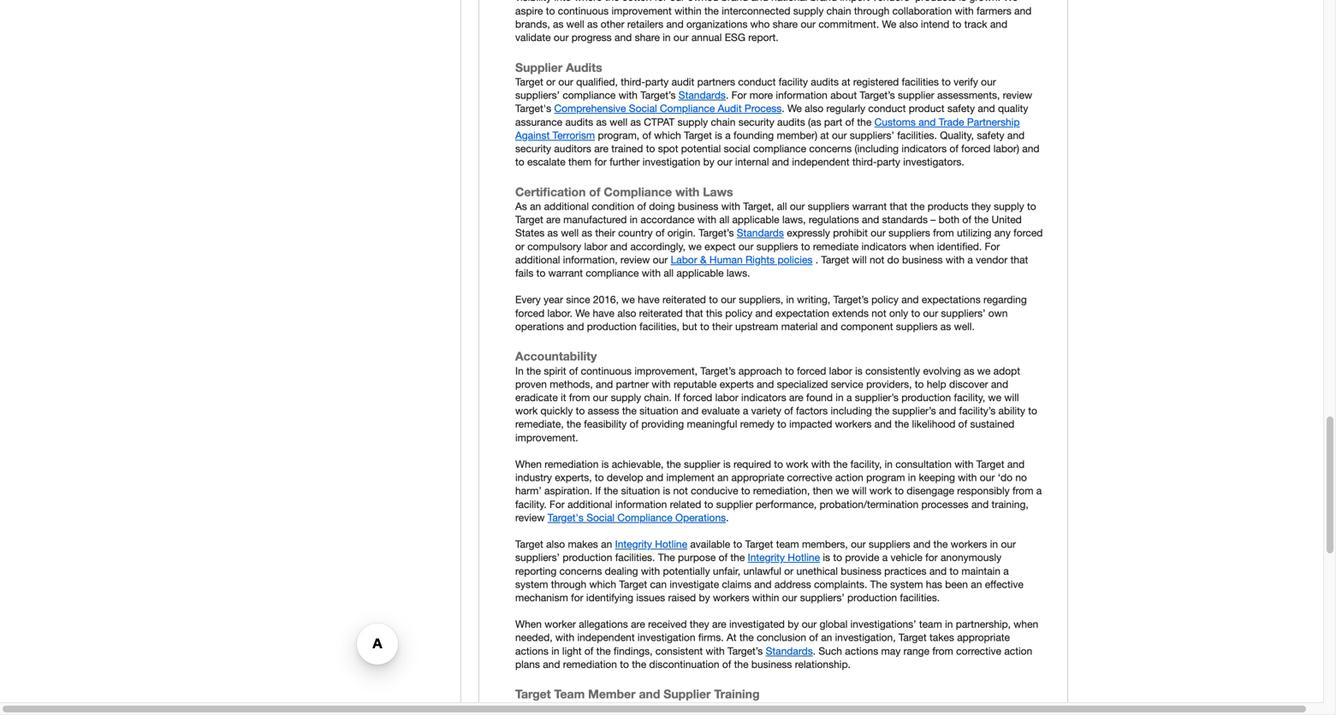 Task type: locate. For each thing, give the bounding box(es) containing it.
0 vertical spatial hotline
[[655, 539, 687, 551]]

certification
[[515, 185, 586, 199]]

integrity
[[615, 539, 652, 551], [748, 552, 785, 564]]

audits
[[566, 60, 602, 74]]

and left trade
[[919, 116, 936, 128]]

0 vertical spatial supplier
[[515, 60, 563, 74]]

compliance inside certification of compliance with laws standards
[[604, 185, 672, 199]]

1 horizontal spatial and
[[919, 116, 936, 128]]

standards inside certification of compliance with laws standards
[[737, 227, 784, 239]]

&
[[700, 254, 707, 266]]

0 horizontal spatial hotline
[[655, 539, 687, 551]]

target's
[[548, 512, 584, 524]]

1 vertical spatial social
[[587, 512, 615, 524]]

1 vertical spatial standards
[[737, 227, 784, 239]]

standards for standards comprehensive social compliance audit process customs and trade partnership against terrorism
[[679, 89, 726, 101]]

2 vertical spatial standards
[[766, 645, 813, 657]]

compliance inside standards comprehensive social compliance audit process customs and trade partnership against terrorism
[[660, 102, 715, 114]]

compliance left audit
[[660, 102, 715, 114]]

1 vertical spatial compliance
[[604, 185, 672, 199]]

0 vertical spatial integrity hotline link
[[615, 539, 687, 551]]

0 horizontal spatial integrity hotline link
[[615, 539, 687, 551]]

social right comprehensive
[[629, 102, 657, 114]]

supplier audits
[[515, 60, 606, 74]]

process
[[745, 102, 782, 114]]

customs
[[875, 116, 916, 128]]

standards link
[[679, 89, 726, 101], [737, 227, 784, 239], [766, 645, 813, 657]]

supplier left training
[[664, 688, 711, 702]]

hotline
[[655, 539, 687, 551], [788, 552, 820, 564]]

rights
[[746, 254, 775, 266]]

accountability
[[515, 349, 600, 364]]

compliance left operations
[[618, 512, 673, 524]]

standards
[[679, 89, 726, 101], [737, 227, 784, 239], [766, 645, 813, 657]]

1 vertical spatial supplier
[[664, 688, 711, 702]]

1 vertical spatial integrity hotline link
[[748, 552, 820, 564]]

0 vertical spatial standards
[[679, 89, 726, 101]]

compliance
[[660, 102, 715, 114], [604, 185, 672, 199], [618, 512, 673, 524]]

target's social compliance operations
[[548, 512, 726, 524]]

policies
[[778, 254, 813, 266]]

supplier left audits
[[515, 60, 563, 74]]

2 vertical spatial compliance
[[618, 512, 673, 524]]

1 horizontal spatial integrity
[[748, 552, 785, 564]]

labor
[[671, 254, 697, 266]]

and
[[919, 116, 936, 128], [639, 688, 660, 702]]

social
[[629, 102, 657, 114], [587, 512, 615, 524]]

1 horizontal spatial hotline
[[788, 552, 820, 564]]

1 horizontal spatial social
[[629, 102, 657, 114]]

0 vertical spatial compliance
[[660, 102, 715, 114]]

and right member
[[639, 688, 660, 702]]

compliance for with
[[604, 185, 672, 199]]

compliance right of
[[604, 185, 672, 199]]

0 horizontal spatial social
[[587, 512, 615, 524]]

standards inside standards comprehensive social compliance audit process customs and trade partnership against terrorism
[[679, 89, 726, 101]]

integrity hotline link
[[615, 539, 687, 551], [748, 552, 820, 564]]

0 vertical spatial and
[[919, 116, 936, 128]]

1 vertical spatial and
[[639, 688, 660, 702]]

comprehensive social compliance audit process link
[[554, 102, 782, 114]]

1 horizontal spatial integrity hotline link
[[748, 552, 820, 564]]

0 horizontal spatial and
[[639, 688, 660, 702]]

labor & human rights policies
[[671, 254, 813, 266]]

and inside standards comprehensive social compliance audit process customs and trade partnership against terrorism
[[919, 116, 936, 128]]

0 vertical spatial social
[[629, 102, 657, 114]]

supplier
[[515, 60, 563, 74], [664, 688, 711, 702]]

0 horizontal spatial integrity
[[615, 539, 652, 551]]

compliance for operations
[[618, 512, 673, 524]]

social right target's
[[587, 512, 615, 524]]



Task type: vqa. For each thing, say whether or not it's contained in the screenshot.
Target's Social Compliance Operations link
yes



Task type: describe. For each thing, give the bounding box(es) containing it.
team
[[554, 688, 585, 702]]

target
[[515, 688, 551, 702]]

0 vertical spatial integrity
[[615, 539, 652, 551]]

0 vertical spatial standards link
[[679, 89, 726, 101]]

2 vertical spatial standards link
[[766, 645, 813, 657]]

of
[[589, 185, 601, 199]]

member
[[588, 688, 636, 702]]

integrity hotline integrity hotline
[[615, 539, 820, 564]]

customs and trade partnership against terrorism link
[[515, 116, 1020, 141]]

1 vertical spatial integrity
[[748, 552, 785, 564]]

trade
[[939, 116, 964, 128]]

partnership
[[967, 116, 1020, 128]]

1 vertical spatial standards link
[[737, 227, 784, 239]]

comprehensive
[[554, 102, 626, 114]]

operations
[[675, 512, 726, 524]]

1 vertical spatial hotline
[[788, 552, 820, 564]]

target team member and supplier training
[[515, 688, 763, 702]]

laws
[[703, 185, 733, 199]]

against
[[515, 129, 550, 141]]

1 horizontal spatial supplier
[[664, 688, 711, 702]]

0 horizontal spatial supplier
[[515, 60, 563, 74]]

human
[[710, 254, 743, 266]]

audit
[[718, 102, 742, 114]]

target's social compliance operations link
[[548, 512, 726, 524]]

with
[[676, 185, 700, 199]]

terrorism
[[553, 129, 595, 141]]

certification of compliance with laws standards
[[515, 185, 784, 239]]

training
[[714, 688, 760, 702]]

standards comprehensive social compliance audit process customs and trade partnership against terrorism
[[515, 89, 1020, 141]]

social inside standards comprehensive social compliance audit process customs and trade partnership against terrorism
[[629, 102, 657, 114]]

standards for standards
[[766, 645, 813, 657]]

labor & human rights policies link
[[671, 254, 813, 266]]



